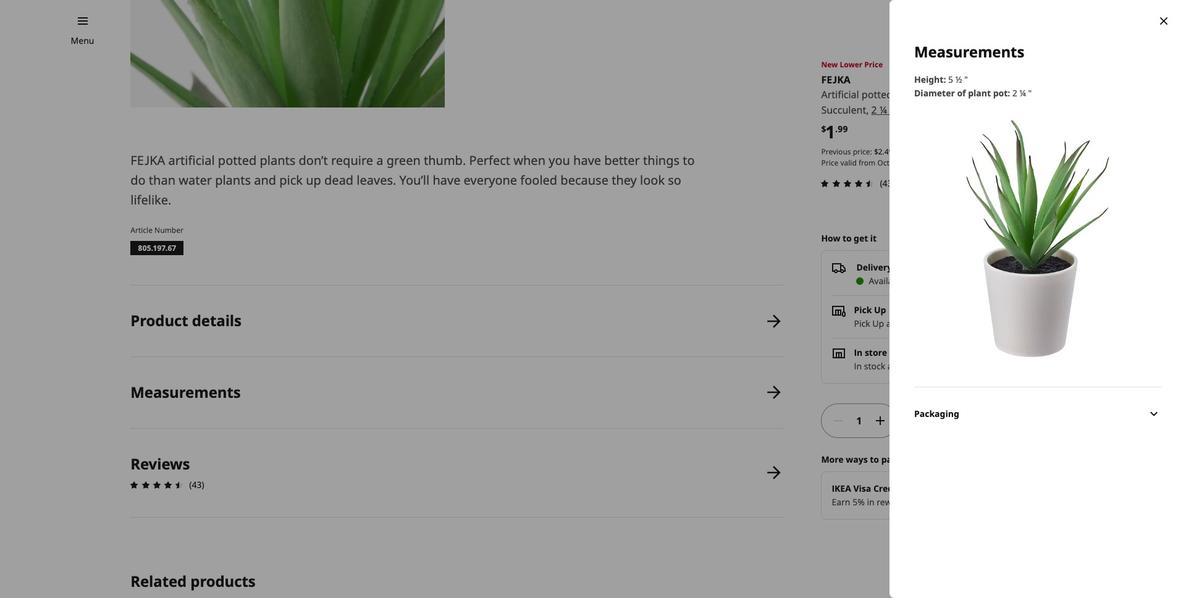 Task type: describe. For each thing, give the bounding box(es) containing it.
packaging
[[914, 408, 959, 420]]

plant inside the 'artificial potted plant with pot, indoor/outdoor succulent,'
[[895, 88, 919, 101]]

water
[[179, 172, 212, 189]]

0 horizontal spatial (43)
[[189, 479, 204, 490]]

perfect
[[469, 152, 510, 169]]

stock
[[864, 360, 885, 372]]

pick
[[279, 172, 303, 189]]

measurements inside dialog
[[914, 41, 1025, 62]]

to left get
[[843, 232, 852, 244]]

1 vertical spatial :
[[1008, 87, 1010, 99]]

$ inside previous price: $ 2 . 49 price valid from oct 31, 2023
[[874, 146, 878, 157]]

more ways to pay
[[821, 453, 897, 465]]

0 horizontal spatial plants
[[215, 172, 251, 189]]

article
[[131, 225, 153, 235]]

when
[[514, 152, 546, 169]]

dead
[[324, 172, 353, 189]]

2 in from the top
[[854, 360, 862, 372]]

everyone
[[464, 172, 517, 189]]

. inside previous price: $ 2 . 49 price valid from oct 31, 2023
[[883, 146, 885, 157]]

they
[[612, 172, 637, 189]]

product
[[131, 310, 188, 331]]

lower
[[840, 59, 863, 70]]

packaging button
[[914, 387, 1162, 441]]

2 ¼ "
[[872, 103, 894, 117]]

lifelike.
[[131, 192, 171, 208]]

ikea
[[832, 482, 851, 494]]

$ 1 . 99
[[821, 120, 848, 144]]

and
[[254, 172, 276, 189]]

height
[[914, 73, 944, 85]]

how to get it
[[821, 232, 877, 244]]

2 horizontal spatial "
[[1028, 87, 1032, 99]]

½
[[956, 73, 962, 85]]

previous
[[821, 146, 851, 157]]

get
[[854, 232, 868, 244]]

fooled
[[520, 172, 557, 189]]

pick up at burbank, ca group
[[854, 317, 947, 329]]

pot
[[993, 87, 1008, 99]]

fejka artificial potted plant with pot, indoor/outdoor succulent, 2 ¼ " image inside measurements dialog
[[914, 115, 1162, 362]]

2 inside previous price: $ 2 . 49 price valid from oct 31, 2023
[[878, 146, 883, 157]]

2 inside the height : 5 ½ " diameter of plant pot : 2 ¼ "
[[1013, 87, 1017, 99]]

succulent,
[[821, 103, 869, 117]]

product details
[[131, 310, 242, 331]]

0 vertical spatial up
[[874, 304, 886, 316]]

artificial
[[168, 152, 215, 169]]

0 horizontal spatial have
[[433, 172, 461, 189]]

1 horizontal spatial plants
[[260, 152, 296, 169]]

ways
[[846, 453, 868, 465]]

product details button
[[131, 286, 784, 356]]

from
[[859, 157, 876, 168]]

leaves.
[[357, 172, 396, 189]]

to left pay
[[870, 453, 879, 465]]

related
[[131, 571, 187, 591]]

require
[[331, 152, 373, 169]]

5%
[[853, 496, 865, 508]]

oct
[[878, 157, 890, 168]]

right image
[[1067, 267, 1082, 282]]

better
[[604, 152, 640, 169]]

(43) button
[[818, 176, 895, 191]]

at for up
[[886, 317, 894, 329]]

green
[[387, 152, 421, 169]]

store for in
[[865, 346, 887, 358]]

$ inside the $ 1 . 99
[[821, 123, 826, 135]]

earn
[[832, 496, 850, 508]]

fejka artificial potted plants don't require a green thumb. perfect when you have better things to do than water plants and pick up dead leaves. you'll have everyone fooled because they look so lifelike.
[[131, 152, 695, 208]]

2 ¼ " button
[[872, 103, 894, 118]]

things
[[643, 152, 680, 169]]

it
[[870, 232, 877, 244]]

1 pick from the top
[[854, 304, 872, 316]]

reviews heading
[[131, 453, 190, 474]]

1 in from the top
[[854, 346, 863, 358]]

. inside the $ 1 . 99
[[835, 123, 838, 135]]

menu
[[71, 35, 94, 46]]

change store button
[[1038, 232, 1093, 245]]

measurements inside button
[[131, 382, 241, 402]]

Quantity input value text field
[[851, 403, 868, 438]]

a
[[376, 152, 383, 169]]

so
[[668, 172, 681, 189]]

look
[[640, 172, 665, 189]]

99
[[838, 123, 848, 135]]

don't
[[299, 152, 328, 169]]

reviews
[[131, 453, 190, 474]]



Task type: vqa. For each thing, say whether or not it's contained in the screenshot.
2023
yes



Task type: locate. For each thing, give the bounding box(es) containing it.
plant inside the height : 5 ½ " diameter of plant pot : 2 ¼ "
[[968, 87, 991, 99]]

fejka up artificial
[[821, 73, 851, 86]]

up
[[306, 172, 321, 189]]

review: 4.6 out of 5 stars. total reviews: 43 image down valid
[[818, 176, 878, 191]]

card
[[902, 482, 922, 494]]

0 vertical spatial :
[[944, 73, 946, 85]]

1 vertical spatial potted
[[218, 152, 257, 169]]

1 vertical spatial have
[[433, 172, 461, 189]]

fejka artificial potted plant with pot, indoor/outdoor succulent, 2 ¼ " image
[[131, 0, 445, 108], [914, 115, 1162, 362]]

of
[[957, 87, 966, 99]]

how
[[821, 232, 840, 244]]

1 horizontal spatial $
[[874, 146, 878, 157]]

at down 'card' in the bottom right of the page
[[912, 496, 920, 508]]

in down pick up pick up at
[[854, 346, 863, 358]]

31,
[[891, 157, 901, 168]]

products
[[190, 571, 256, 591]]

0 vertical spatial (43)
[[880, 177, 895, 189]]

visa
[[854, 482, 871, 494]]

2 vertical spatial at
[[912, 496, 920, 508]]

have up because at the top
[[573, 152, 601, 169]]

because
[[561, 172, 609, 189]]

new lower price
[[821, 59, 883, 70]]

0 vertical spatial $
[[821, 123, 826, 135]]

at
[[886, 317, 894, 329], [888, 360, 896, 372], [912, 496, 920, 508]]

up up in store in stock at on the bottom of the page
[[873, 317, 884, 329]]

to up available
[[894, 261, 904, 273]]

change
[[1038, 232, 1070, 244]]

pick down available
[[854, 304, 872, 316]]

store
[[1072, 232, 1093, 244], [865, 346, 887, 358]]

plants
[[260, 152, 296, 169], [215, 172, 251, 189]]

0 vertical spatial in
[[854, 346, 863, 358]]

in
[[854, 346, 863, 358], [854, 360, 862, 372]]

2 inside button
[[872, 103, 877, 117]]

potted up 2 ¼ "
[[862, 88, 893, 101]]

review: 4.6 out of 5 stars. total reviews: 43 image inside (43) 'button'
[[818, 176, 878, 191]]

at inside ikea visa credit card earn 5% in rewards at ikea*
[[912, 496, 920, 508]]

: right of
[[1008, 87, 1010, 99]]

store right change
[[1072, 232, 1093, 244]]

" inside 2 ¼ " button
[[890, 103, 894, 117]]

valid
[[840, 157, 857, 168]]

details
[[192, 310, 242, 331]]

article number
[[131, 225, 183, 235]]

0 vertical spatial price
[[865, 59, 883, 70]]

2
[[1013, 87, 1017, 99], [872, 103, 877, 117], [878, 146, 883, 157]]

measurements dialog
[[890, 0, 1186, 598]]

measurements button
[[131, 357, 784, 428]]

¼ right 'pot'
[[1020, 87, 1026, 99]]

at up in store in stock at on the bottom of the page
[[886, 317, 894, 329]]

price
[[865, 59, 883, 70], [821, 157, 839, 168]]

1 horizontal spatial fejka artificial potted plant with pot, indoor/outdoor succulent, 2 ¼ " image
[[914, 115, 1162, 362]]

price right lower
[[865, 59, 883, 70]]

potted inside fejka artificial potted plants don't require a green thumb. perfect when you have better things to do than water plants and pick up dead leaves. you'll have everyone fooled because they look so lifelike.
[[218, 152, 257, 169]]

artificial
[[821, 88, 859, 101]]

up
[[874, 304, 886, 316], [873, 317, 884, 329]]

0 horizontal spatial fejka
[[131, 152, 165, 169]]

you'll
[[399, 172, 430, 189]]

¼ right succulent,
[[880, 103, 887, 117]]

2023
[[903, 157, 920, 168]]

at inside in store in stock at
[[888, 360, 896, 372]]

1 vertical spatial ¼
[[880, 103, 887, 117]]

price inside previous price: $ 2 . 49 price valid from oct 31, 2023
[[821, 157, 839, 168]]

0 vertical spatial review: 4.6 out of 5 stars. total reviews: 43 image
[[818, 176, 878, 191]]

0 horizontal spatial $
[[821, 123, 826, 135]]

up up pick up at burbank, ca group
[[874, 304, 886, 316]]

rewards
[[877, 496, 910, 508]]

review: 4.6 out of 5 stars. total reviews: 43 image down reviews
[[127, 477, 187, 492]]

menu button
[[71, 34, 94, 48]]

1 vertical spatial fejka
[[131, 152, 165, 169]]

0 vertical spatial potted
[[862, 88, 893, 101]]

at right the stock
[[888, 360, 896, 372]]

at inside pick up pick up at
[[886, 317, 894, 329]]

0 vertical spatial fejka
[[821, 73, 851, 86]]

0 vertical spatial fejka artificial potted plant with pot, indoor/outdoor succulent, 2 ¼ " image
[[131, 0, 445, 108]]

price:
[[853, 146, 872, 157]]

1 vertical spatial in
[[854, 360, 862, 372]]

0 horizontal spatial 2
[[872, 103, 877, 117]]

0 horizontal spatial "
[[890, 103, 894, 117]]

1 vertical spatial "
[[1028, 87, 1032, 99]]

(43) down reviews
[[189, 479, 204, 490]]

to
[[683, 152, 695, 169], [843, 232, 852, 244], [894, 261, 904, 273], [870, 453, 879, 465]]

in left the stock
[[854, 360, 862, 372]]

ikea*
[[922, 496, 945, 508]]

0 horizontal spatial .
[[835, 123, 838, 135]]

plant left with on the right top of page
[[895, 88, 919, 101]]

in
[[867, 496, 875, 508]]

1 horizontal spatial have
[[573, 152, 601, 169]]

than
[[149, 172, 175, 189]]

available
[[869, 275, 905, 287]]

plant
[[968, 87, 991, 99], [895, 88, 919, 101]]

1 vertical spatial (43)
[[189, 479, 204, 490]]

805.197.67
[[138, 243, 176, 253]]

1
[[826, 120, 835, 144]]

pot,
[[944, 88, 962, 101]]

1 vertical spatial at
[[888, 360, 896, 372]]

¼
[[1020, 87, 1026, 99], [880, 103, 887, 117]]

1 vertical spatial up
[[873, 317, 884, 329]]

" up 49
[[890, 103, 894, 117]]

0 horizontal spatial review: 4.6 out of 5 stars. total reviews: 43 image
[[127, 477, 187, 492]]

0 horizontal spatial plant
[[895, 88, 919, 101]]

1 vertical spatial review: 4.6 out of 5 stars. total reviews: 43 image
[[127, 477, 187, 492]]

2 right 'pot'
[[1013, 87, 1017, 99]]

0 horizontal spatial fejka artificial potted plant with pot, indoor/outdoor succulent, 2 ¼ " image
[[131, 0, 445, 108]]

list
[[127, 286, 784, 518]]

in store in stock at
[[854, 346, 898, 372]]

new
[[821, 59, 838, 70]]

$ left 49
[[874, 146, 878, 157]]

potted
[[862, 88, 893, 101], [218, 152, 257, 169]]

1 horizontal spatial ¼
[[1020, 87, 1026, 99]]

to inside fejka artificial potted plants don't require a green thumb. perfect when you have better things to do than water plants and pick up dead leaves. you'll have everyone fooled because they look so lifelike.
[[683, 152, 695, 169]]

0 horizontal spatial potted
[[218, 152, 257, 169]]

artificial potted plant with pot, indoor/outdoor succulent,
[[821, 88, 1037, 117]]

more
[[821, 453, 844, 465]]

fejka up the do
[[131, 152, 165, 169]]

number
[[154, 225, 183, 235]]

$ left 99
[[821, 123, 826, 135]]

2 horizontal spatial 2
[[1013, 87, 1017, 99]]

(43) inside 'button'
[[880, 177, 895, 189]]

store inside button
[[1072, 232, 1093, 244]]

have down thumb.
[[433, 172, 461, 189]]

0 horizontal spatial measurements
[[131, 382, 241, 402]]

list containing product details
[[127, 286, 784, 518]]

1 horizontal spatial review: 4.6 out of 5 stars. total reviews: 43 image
[[818, 176, 878, 191]]

store up the stock
[[865, 346, 887, 358]]

do
[[131, 172, 146, 189]]

thumb.
[[424, 152, 466, 169]]

1 vertical spatial $
[[874, 146, 878, 157]]

1 horizontal spatial store
[[1072, 232, 1093, 244]]

measurements heading
[[131, 382, 241, 402]]

plant right of
[[968, 87, 991, 99]]

you
[[549, 152, 570, 169]]

plants up and
[[260, 152, 296, 169]]

0 horizontal spatial store
[[865, 346, 887, 358]]

5
[[948, 73, 953, 85]]

store for change
[[1072, 232, 1093, 244]]

price down previous
[[821, 157, 839, 168]]

height : 5 ½ " diameter of plant pot : 2 ¼ "
[[914, 73, 1032, 99]]

change store
[[1038, 232, 1093, 244]]

pick up pick up at
[[854, 304, 897, 329]]

plants left and
[[215, 172, 251, 189]]

fejka inside fejka artificial potted plants don't require a green thumb. perfect when you have better things to do than water plants and pick up dead leaves. you'll have everyone fooled because they look so lifelike.
[[131, 152, 165, 169]]

1 horizontal spatial price
[[865, 59, 883, 70]]

0 vertical spatial plants
[[260, 152, 296, 169]]

product details heading
[[131, 310, 242, 331]]

pay
[[881, 453, 897, 465]]

0 vertical spatial 2
[[1013, 87, 1017, 99]]

: left the 5
[[944, 73, 946, 85]]

0 vertical spatial have
[[573, 152, 601, 169]]

0 vertical spatial measurements
[[914, 41, 1025, 62]]

1 horizontal spatial plant
[[968, 87, 991, 99]]

potted up and
[[218, 152, 257, 169]]

related products
[[131, 571, 256, 591]]

. up the oct
[[883, 146, 885, 157]]

1 horizontal spatial potted
[[862, 88, 893, 101]]

1 vertical spatial measurements
[[131, 382, 241, 402]]

0 vertical spatial "
[[965, 73, 968, 85]]

1 vertical spatial price
[[821, 157, 839, 168]]

pick up in store in stock at on the bottom of the page
[[854, 317, 870, 329]]

1 horizontal spatial "
[[965, 73, 968, 85]]

1 horizontal spatial .
[[883, 146, 885, 157]]

.
[[835, 123, 838, 135], [883, 146, 885, 157]]

1 vertical spatial pick
[[854, 317, 870, 329]]

delivery to available
[[857, 261, 906, 287]]

fejka for fejka artificial potted plants don't require a green thumb. perfect when you have better things to do than water plants and pick up dead leaves. you'll have everyone fooled because they look so lifelike.
[[131, 152, 165, 169]]

0 horizontal spatial :
[[944, 73, 946, 85]]

1 vertical spatial fejka artificial potted plant with pot, indoor/outdoor succulent, 2 ¼ " image
[[914, 115, 1162, 362]]

with
[[922, 88, 942, 101]]

1 vertical spatial 2
[[872, 103, 877, 117]]

(43)
[[880, 177, 895, 189], [189, 479, 204, 490]]

" right ½
[[965, 73, 968, 85]]

indoor/outdoor
[[965, 88, 1037, 101]]

have
[[573, 152, 601, 169], [433, 172, 461, 189]]

2 left 49
[[878, 146, 883, 157]]

1 horizontal spatial 2
[[878, 146, 883, 157]]

0 vertical spatial pick
[[854, 304, 872, 316]]

:
[[944, 73, 946, 85], [1008, 87, 1010, 99]]

store inside in store in stock at
[[865, 346, 887, 358]]

1 horizontal spatial fejka
[[821, 73, 851, 86]]

(43) down the oct
[[880, 177, 895, 189]]

potted inside the 'artificial potted plant with pot, indoor/outdoor succulent,'
[[862, 88, 893, 101]]

to inside delivery to available
[[894, 261, 904, 273]]

0 horizontal spatial ¼
[[880, 103, 887, 117]]

ikea visa credit card earn 5% in rewards at ikea*
[[832, 482, 947, 508]]

fejka for fejka
[[821, 73, 851, 86]]

review: 4.6 out of 5 stars. total reviews: 43 image
[[818, 176, 878, 191], [127, 477, 187, 492]]

previous price: $ 2 . 49 price valid from oct 31, 2023
[[821, 146, 920, 168]]

1 vertical spatial plants
[[215, 172, 251, 189]]

at for stock
[[888, 360, 896, 372]]

0 vertical spatial at
[[886, 317, 894, 329]]

0 horizontal spatial price
[[821, 157, 839, 168]]

¼ inside button
[[880, 103, 887, 117]]

2 right succulent,
[[872, 103, 877, 117]]

2 vertical spatial 2
[[878, 146, 883, 157]]

1 vertical spatial .
[[883, 146, 885, 157]]

2 vertical spatial "
[[890, 103, 894, 117]]

2 pick from the top
[[854, 317, 870, 329]]

diameter
[[914, 87, 955, 99]]

to right things
[[683, 152, 695, 169]]

1 horizontal spatial (43)
[[880, 177, 895, 189]]

credit
[[874, 482, 900, 494]]

" right 'pot'
[[1028, 87, 1032, 99]]

0 vertical spatial store
[[1072, 232, 1093, 244]]

0 vertical spatial ¼
[[1020, 87, 1026, 99]]

¼ inside the height : 5 ½ " diameter of plant pot : 2 ¼ "
[[1020, 87, 1026, 99]]

. down succulent,
[[835, 123, 838, 135]]

1 horizontal spatial :
[[1008, 87, 1010, 99]]

delivery
[[857, 261, 892, 273]]

1 vertical spatial store
[[865, 346, 887, 358]]

49
[[885, 146, 893, 157]]

in stock at burbank, ca group
[[854, 360, 948, 372]]

1 horizontal spatial measurements
[[914, 41, 1025, 62]]

0 vertical spatial .
[[835, 123, 838, 135]]



